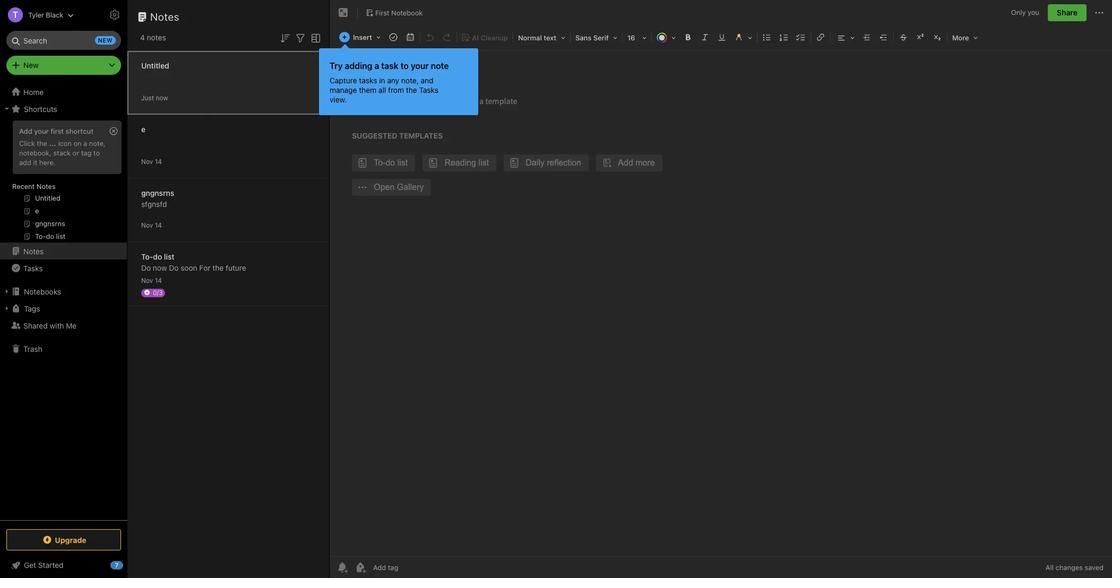 Task type: describe. For each thing, give the bounding box(es) containing it.
sfgnsfd
[[141, 199, 167, 208]]

first notebook
[[376, 8, 423, 17]]

task
[[381, 61, 399, 71]]

it
[[33, 158, 37, 167]]

just now
[[141, 94, 168, 102]]

subscript image
[[931, 30, 945, 45]]

2 14 from the top
[[155, 221, 162, 229]]

shortcuts button
[[0, 100, 127, 117]]

new
[[23, 61, 39, 70]]

font color image
[[653, 30, 680, 45]]

note, inside try adding a task to your note capture tasks in any note, and manage them all from the tasks view.
[[401, 76, 419, 85]]

soon
[[181, 263, 197, 272]]

first notebook button
[[362, 5, 427, 20]]

share
[[1057, 8, 1078, 17]]

upgrade button
[[6, 530, 121, 551]]

any
[[387, 76, 399, 85]]

1 vertical spatial the
[[37, 139, 47, 148]]

heading level image
[[515, 30, 569, 45]]

now inside to-do list do now do soon for the future
[[153, 263, 167, 272]]

for
[[199, 263, 211, 272]]

you
[[1028, 8, 1040, 17]]

shared with me
[[23, 321, 77, 330]]

manage
[[330, 86, 357, 95]]

only
[[1012, 8, 1026, 17]]

home
[[23, 87, 44, 96]]

4 notes
[[140, 33, 166, 42]]

to inside try adding a task to your note capture tasks in any note, and manage them all from the tasks view.
[[401, 61, 409, 71]]

try
[[330, 61, 343, 71]]

the inside try adding a task to your note capture tasks in any note, and manage them all from the tasks view.
[[406, 86, 417, 95]]

1 do from the left
[[141, 263, 151, 272]]

add tag image
[[354, 561, 367, 574]]

group inside tree
[[0, 117, 127, 247]]

indent image
[[860, 30, 875, 45]]

adding
[[345, 61, 373, 71]]

2 vertical spatial notes
[[23, 247, 44, 256]]

trash
[[23, 344, 42, 353]]

add
[[19, 127, 32, 135]]

underline image
[[715, 30, 730, 45]]

icon on a note, notebook, stack or tag to add it here.
[[19, 139, 105, 167]]

numbered list image
[[777, 30, 792, 45]]

shared
[[23, 321, 48, 330]]

to-
[[141, 252, 153, 261]]

stack
[[53, 149, 71, 157]]

outdent image
[[877, 30, 892, 45]]

expand note image
[[337, 6, 350, 19]]

3 14 from the top
[[155, 276, 162, 284]]

tags
[[24, 304, 40, 313]]

expand notebooks image
[[3, 287, 11, 296]]

font size image
[[624, 30, 651, 45]]

superscript image
[[914, 30, 928, 45]]

alignment image
[[832, 30, 859, 45]]

gngnsrns
[[141, 188, 174, 197]]

shortcut
[[66, 127, 94, 135]]

2 nov from the top
[[141, 221, 153, 229]]

to-do list do now do soon for the future
[[141, 252, 246, 272]]

highlight image
[[731, 30, 756, 45]]

icon
[[58, 139, 72, 148]]

saved
[[1085, 564, 1104, 572]]

notebooks
[[24, 287, 61, 296]]

task image
[[386, 30, 401, 45]]

recent
[[12, 182, 35, 191]]

note
[[431, 61, 449, 71]]

all
[[379, 86, 386, 95]]

future
[[226, 263, 246, 272]]

bulleted list image
[[760, 30, 775, 45]]

1 nov 14 from the top
[[141, 157, 162, 165]]

capture
[[330, 76, 357, 85]]

Note Editor text field
[[330, 51, 1113, 557]]

click the ...
[[19, 139, 56, 148]]

0/3
[[153, 289, 163, 297]]

trash link
[[0, 340, 127, 357]]

tasks inside try adding a task to your note capture tasks in any note, and manage them all from the tasks view.
[[419, 86, 439, 95]]

insert image
[[337, 30, 385, 45]]

them
[[359, 86, 377, 95]]

0 horizontal spatial your
[[34, 127, 49, 135]]

all
[[1046, 564, 1054, 572]]

expand tags image
[[3, 304, 11, 313]]

notes
[[147, 33, 166, 42]]



Task type: vqa. For each thing, say whether or not it's contained in the screenshot.
Sans
no



Task type: locate. For each thing, give the bounding box(es) containing it.
font family image
[[572, 30, 621, 45]]

0 vertical spatial your
[[411, 61, 429, 71]]

nov 14 up gngnsrns
[[141, 157, 162, 165]]

a
[[375, 61, 379, 71], [83, 139, 87, 148]]

0 vertical spatial notes
[[150, 11, 180, 23]]

the
[[406, 86, 417, 95], [37, 139, 47, 148], [213, 263, 224, 272]]

0 vertical spatial nov
[[141, 157, 153, 165]]

notes inside group
[[37, 182, 56, 191]]

1 vertical spatial to
[[93, 149, 100, 157]]

1 vertical spatial a
[[83, 139, 87, 148]]

1 horizontal spatial your
[[411, 61, 429, 71]]

insert link image
[[814, 30, 829, 45]]

3 nov from the top
[[141, 276, 153, 284]]

do
[[153, 252, 162, 261]]

nov 14
[[141, 157, 162, 165], [141, 221, 162, 229], [141, 276, 162, 284]]

1 horizontal spatial tasks
[[419, 86, 439, 95]]

note, up tag
[[89, 139, 105, 148]]

me
[[66, 321, 77, 330]]

1 horizontal spatial a
[[375, 61, 379, 71]]

notebook,
[[19, 149, 51, 157]]

shared with me link
[[0, 317, 127, 334]]

2 nov 14 from the top
[[141, 221, 162, 229]]

add
[[19, 158, 31, 167]]

tasks inside button
[[23, 264, 43, 273]]

e
[[141, 125, 146, 134]]

tasks button
[[0, 260, 127, 277]]

2 vertical spatial nov
[[141, 276, 153, 284]]

4
[[140, 33, 145, 42]]

notes
[[150, 11, 180, 23], [37, 182, 56, 191], [23, 247, 44, 256]]

add a reminder image
[[336, 561, 349, 574]]

do
[[141, 263, 151, 272], [169, 263, 179, 272]]

your up click the ... on the left of page
[[34, 127, 49, 135]]

your inside try adding a task to your note capture tasks in any note, and manage them all from the tasks view.
[[411, 61, 429, 71]]

note window element
[[330, 0, 1113, 578]]

notes right recent
[[37, 182, 56, 191]]

0 horizontal spatial tasks
[[23, 264, 43, 273]]

a inside try adding a task to your note capture tasks in any note, and manage them all from the tasks view.
[[375, 61, 379, 71]]

tasks
[[419, 86, 439, 95], [23, 264, 43, 273]]

note, inside icon on a note, notebook, stack or tag to add it here.
[[89, 139, 105, 148]]

or
[[73, 149, 79, 157]]

shortcuts
[[24, 104, 57, 113]]

1 vertical spatial 14
[[155, 221, 162, 229]]

share button
[[1048, 4, 1087, 21]]

1 vertical spatial note,
[[89, 139, 105, 148]]

in
[[379, 76, 385, 85]]

...
[[49, 139, 56, 148]]

3 nov 14 from the top
[[141, 276, 162, 284]]

1 vertical spatial now
[[153, 263, 167, 272]]

tree
[[0, 83, 127, 520]]

tasks
[[359, 76, 377, 85]]

checklist image
[[794, 30, 809, 45]]

recent notes
[[12, 182, 56, 191]]

1 horizontal spatial do
[[169, 263, 179, 272]]

changes
[[1056, 564, 1083, 572]]

group
[[0, 117, 127, 247]]

1 vertical spatial tasks
[[23, 264, 43, 273]]

calendar event image
[[403, 30, 418, 45]]

14 up gngnsrns
[[155, 157, 162, 165]]

1 vertical spatial nov 14
[[141, 221, 162, 229]]

2 vertical spatial the
[[213, 263, 224, 272]]

view.
[[330, 95, 347, 104]]

0 horizontal spatial a
[[83, 139, 87, 148]]

tag
[[81, 149, 92, 157]]

a right the on
[[83, 139, 87, 148]]

upgrade
[[55, 536, 86, 545]]

notes link
[[0, 243, 127, 260]]

notebook
[[392, 8, 423, 17]]

1 14 from the top
[[155, 157, 162, 165]]

Search text field
[[14, 31, 114, 50]]

2 vertical spatial nov 14
[[141, 276, 162, 284]]

0 vertical spatial the
[[406, 86, 417, 95]]

a for on
[[83, 139, 87, 148]]

a inside icon on a note, notebook, stack or tag to add it here.
[[83, 139, 87, 148]]

1 vertical spatial nov
[[141, 221, 153, 229]]

0 horizontal spatial to
[[93, 149, 100, 157]]

1 horizontal spatial to
[[401, 61, 409, 71]]

to
[[401, 61, 409, 71], [93, 149, 100, 157]]

from
[[388, 86, 404, 95]]

more image
[[949, 30, 982, 45]]

the right from
[[406, 86, 417, 95]]

0 vertical spatial now
[[156, 94, 168, 102]]

your
[[411, 61, 429, 71], [34, 127, 49, 135]]

tasks up notebooks
[[23, 264, 43, 273]]

2 vertical spatial 14
[[155, 276, 162, 284]]

do down list
[[169, 263, 179, 272]]

and
[[421, 76, 434, 85]]

settings image
[[108, 8, 121, 21]]

note,
[[401, 76, 419, 85], [89, 139, 105, 148]]

notebooks link
[[0, 283, 127, 300]]

0 vertical spatial note,
[[401, 76, 419, 85]]

tags button
[[0, 300, 127, 317]]

0 horizontal spatial do
[[141, 263, 151, 272]]

untitled
[[141, 61, 169, 70]]

on
[[74, 139, 82, 148]]

first
[[376, 8, 390, 17]]

strikethrough image
[[897, 30, 911, 45]]

1 vertical spatial notes
[[37, 182, 56, 191]]

now down "do"
[[153, 263, 167, 272]]

italic image
[[698, 30, 713, 45]]

a left task
[[375, 61, 379, 71]]

only you
[[1012, 8, 1040, 17]]

click
[[19, 139, 35, 148]]

0 vertical spatial to
[[401, 61, 409, 71]]

first
[[51, 127, 64, 135]]

nov 14 up 0/3
[[141, 276, 162, 284]]

0 vertical spatial tasks
[[419, 86, 439, 95]]

to right tag
[[93, 149, 100, 157]]

1 vertical spatial your
[[34, 127, 49, 135]]

0 vertical spatial nov 14
[[141, 157, 162, 165]]

now right just
[[156, 94, 168, 102]]

note, right the any
[[401, 76, 419, 85]]

now
[[156, 94, 168, 102], [153, 263, 167, 272]]

add your first shortcut
[[19, 127, 94, 135]]

new button
[[6, 56, 121, 75]]

notes up tasks button
[[23, 247, 44, 256]]

do down to-
[[141, 263, 151, 272]]

0 vertical spatial a
[[375, 61, 379, 71]]

1 horizontal spatial note,
[[401, 76, 419, 85]]

None search field
[[14, 31, 114, 50]]

list
[[164, 252, 175, 261]]

all changes saved
[[1046, 564, 1104, 572]]

a for adding
[[375, 61, 379, 71]]

with
[[50, 321, 64, 330]]

nov down the e
[[141, 157, 153, 165]]

your up and
[[411, 61, 429, 71]]

to right task
[[401, 61, 409, 71]]

try adding a task to your note capture tasks in any note, and manage them all from the tasks view.
[[330, 61, 449, 104]]

here.
[[39, 158, 56, 167]]

to inside icon on a note, notebook, stack or tag to add it here.
[[93, 149, 100, 157]]

notes up notes
[[150, 11, 180, 23]]

group containing add your first shortcut
[[0, 117, 127, 247]]

just
[[141, 94, 154, 102]]

14 up 0/3
[[155, 276, 162, 284]]

tasks down and
[[419, 86, 439, 95]]

tree containing home
[[0, 83, 127, 520]]

14 down sfgnsfd
[[155, 221, 162, 229]]

2 do from the left
[[169, 263, 179, 272]]

the left ...
[[37, 139, 47, 148]]

1 horizontal spatial the
[[213, 263, 224, 272]]

0 horizontal spatial note,
[[89, 139, 105, 148]]

the inside to-do list do now do soon for the future
[[213, 263, 224, 272]]

1 nov from the top
[[141, 157, 153, 165]]

bold image
[[681, 30, 696, 45]]

nov
[[141, 157, 153, 165], [141, 221, 153, 229], [141, 276, 153, 284]]

nov 14 down sfgnsfd
[[141, 221, 162, 229]]

nov up 0/3
[[141, 276, 153, 284]]

the right for
[[213, 263, 224, 272]]

0 horizontal spatial the
[[37, 139, 47, 148]]

2 horizontal spatial the
[[406, 86, 417, 95]]

14
[[155, 157, 162, 165], [155, 221, 162, 229], [155, 276, 162, 284]]

home link
[[0, 83, 127, 100]]

nov down sfgnsfd
[[141, 221, 153, 229]]

0 vertical spatial 14
[[155, 157, 162, 165]]



